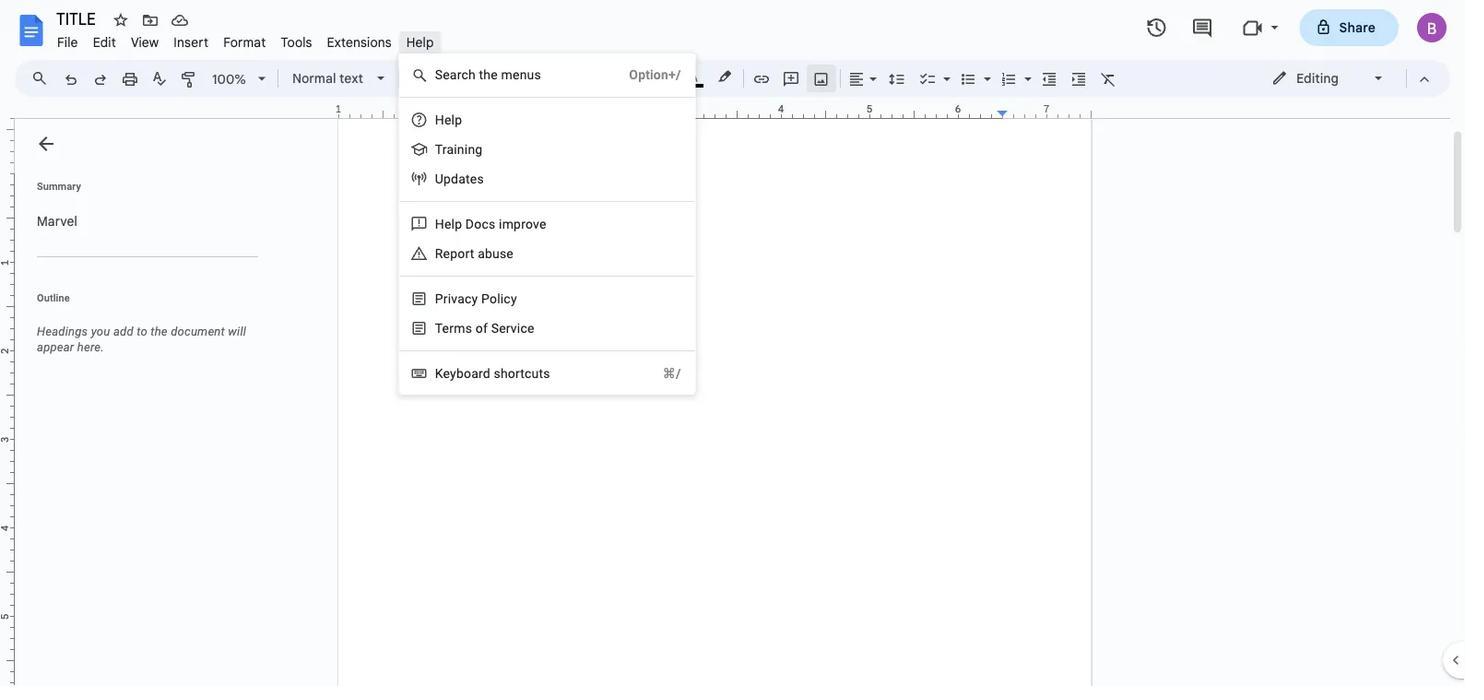 Task type: describe. For each thing, give the bounding box(es) containing it.
format menu item
[[216, 31, 273, 53]]

text color image
[[683, 65, 704, 88]]

to
[[137, 325, 147, 338]]

top margin image
[[0, 86, 14, 179]]

extensions
[[327, 34, 392, 50]]

summary element
[[28, 203, 258, 240]]

numbered list menu image
[[1020, 66, 1032, 73]]

menu bar inside menu bar banner
[[50, 24, 441, 54]]

h elp
[[435, 112, 462, 127]]

you
[[91, 325, 110, 338]]

text
[[339, 70, 363, 86]]

file menu item
[[50, 31, 85, 53]]

edit menu item
[[85, 31, 123, 53]]

the inside menu
[[479, 67, 498, 82]]

document outline element
[[15, 119, 266, 686]]

rivacy
[[443, 291, 478, 306]]

styles list. normal text selected. option
[[292, 65, 366, 91]]

insert menu item
[[166, 31, 216, 53]]

application containing share
[[0, 0, 1466, 686]]

tools menu item
[[273, 31, 320, 53]]

the inside headings you add to the document will appear here.
[[151, 325, 168, 338]]

report
[[435, 246, 474, 261]]

p
[[435, 291, 443, 306]]

headings you add to the document will appear here.
[[37, 325, 246, 354]]

file
[[57, 34, 78, 50]]

right margin image
[[998, 104, 1091, 118]]

help for help docs imp r ove
[[435, 216, 462, 231]]

h
[[435, 112, 444, 127]]

normal
[[292, 70, 336, 86]]

imp
[[499, 216, 521, 231]]

Zoom field
[[205, 65, 274, 93]]

help docs imp r ove
[[435, 216, 547, 231]]

help for help
[[406, 34, 434, 50]]

menu containing search the
[[399, 53, 696, 395]]

insert
[[174, 34, 209, 50]]

docs
[[466, 216, 496, 231]]

headings
[[37, 325, 88, 338]]

share
[[1340, 19, 1376, 36]]

u pdates
[[435, 171, 484, 186]]

edit
[[93, 34, 116, 50]]

help h element
[[435, 112, 468, 127]]

report a buse
[[435, 246, 514, 261]]

eyboard
[[443, 366, 491, 381]]

term
[[435, 320, 465, 336]]

report abuse a element
[[435, 246, 519, 261]]

outline
[[37, 292, 70, 303]]

terms of service s element
[[435, 320, 540, 336]]

option+/
[[629, 67, 681, 82]]

search the m enus
[[435, 67, 541, 82]]

p rivacy policy
[[435, 291, 517, 306]]

appear
[[37, 340, 74, 354]]

summary
[[37, 180, 81, 192]]

t
[[435, 142, 443, 157]]

share button
[[1300, 9, 1399, 46]]

Star checkbox
[[108, 7, 134, 33]]

elp
[[444, 112, 462, 127]]

format
[[223, 34, 266, 50]]

bulleted list menu image
[[979, 66, 991, 73]]

⌘slash element
[[641, 364, 681, 383]]

tools
[[281, 34, 312, 50]]

t raining
[[435, 142, 483, 157]]

term s of service
[[435, 320, 535, 336]]



Task type: locate. For each thing, give the bounding box(es) containing it.
editing
[[1297, 70, 1339, 86]]

the left m
[[479, 67, 498, 82]]

buse
[[485, 246, 514, 261]]

ove
[[526, 216, 547, 231]]

privacy policy p element
[[435, 291, 523, 306]]

the right to
[[151, 325, 168, 338]]

enus
[[513, 67, 541, 82]]

summary heading
[[37, 179, 81, 194]]

extensions menu item
[[320, 31, 399, 53]]

updates u element
[[435, 171, 490, 186]]

help menu item
[[399, 31, 441, 53]]

insert image image
[[811, 65, 832, 91]]

r
[[521, 216, 526, 231]]

1 horizontal spatial the
[[479, 67, 498, 82]]

raining
[[443, 142, 483, 157]]

view menu item
[[123, 31, 166, 53]]

help right extensions menu item
[[406, 34, 434, 50]]

Zoom text field
[[208, 66, 252, 92]]

m
[[501, 67, 513, 82]]

here.
[[77, 340, 104, 354]]

1
[[335, 103, 342, 115]]

service
[[491, 320, 535, 336]]

highlight color image
[[715, 65, 735, 88]]

0 vertical spatial the
[[479, 67, 498, 82]]

editing button
[[1259, 65, 1398, 92]]

pdates
[[444, 171, 484, 186]]

left margin image
[[339, 104, 433, 118]]

1 vertical spatial the
[[151, 325, 168, 338]]

k
[[435, 366, 443, 381]]

help
[[406, 34, 434, 50], [435, 216, 462, 231]]

menu
[[399, 53, 696, 395]]

0 horizontal spatial help
[[406, 34, 434, 50]]

help docs improve r element
[[435, 216, 552, 231]]

Menus field
[[23, 65, 64, 91]]

a
[[478, 246, 485, 261]]

help inside menu
[[435, 216, 462, 231]]

0 horizontal spatial the
[[151, 325, 168, 338]]

u
[[435, 171, 444, 186]]

⌘/
[[663, 366, 681, 381]]

s
[[465, 320, 472, 336]]

menu bar containing file
[[50, 24, 441, 54]]

normal text
[[292, 70, 363, 86]]

menu bar banner
[[0, 0, 1466, 686]]

Rename text field
[[50, 7, 106, 30]]

main toolbar
[[54, 0, 1123, 230]]

search the menus m element
[[435, 67, 547, 82]]

option+slash element
[[607, 65, 681, 84]]

add
[[113, 325, 134, 338]]

mode and view toolbar
[[1258, 60, 1440, 97]]

document
[[171, 325, 225, 338]]

help inside menu item
[[406, 34, 434, 50]]

outline heading
[[15, 291, 266, 316]]

marvel
[[37, 213, 77, 229]]

k eyboard shortcuts
[[435, 366, 550, 381]]

training t element
[[435, 142, 488, 157]]

menu bar
[[50, 24, 441, 54]]

will
[[228, 325, 246, 338]]

policy
[[481, 291, 517, 306]]

keyboard shortcuts k element
[[435, 366, 556, 381]]

0 vertical spatial help
[[406, 34, 434, 50]]

checklist menu image
[[939, 66, 951, 73]]

shortcuts
[[494, 366, 550, 381]]

of
[[476, 320, 488, 336]]

1 vertical spatial help
[[435, 216, 462, 231]]

1 horizontal spatial help
[[435, 216, 462, 231]]

application
[[0, 0, 1466, 686]]

line & paragraph spacing image
[[887, 65, 908, 91]]

search
[[435, 67, 476, 82]]

help up report
[[435, 216, 462, 231]]

view
[[131, 34, 159, 50]]

the
[[479, 67, 498, 82], [151, 325, 168, 338]]



Task type: vqa. For each thing, say whether or not it's contained in the screenshot.


